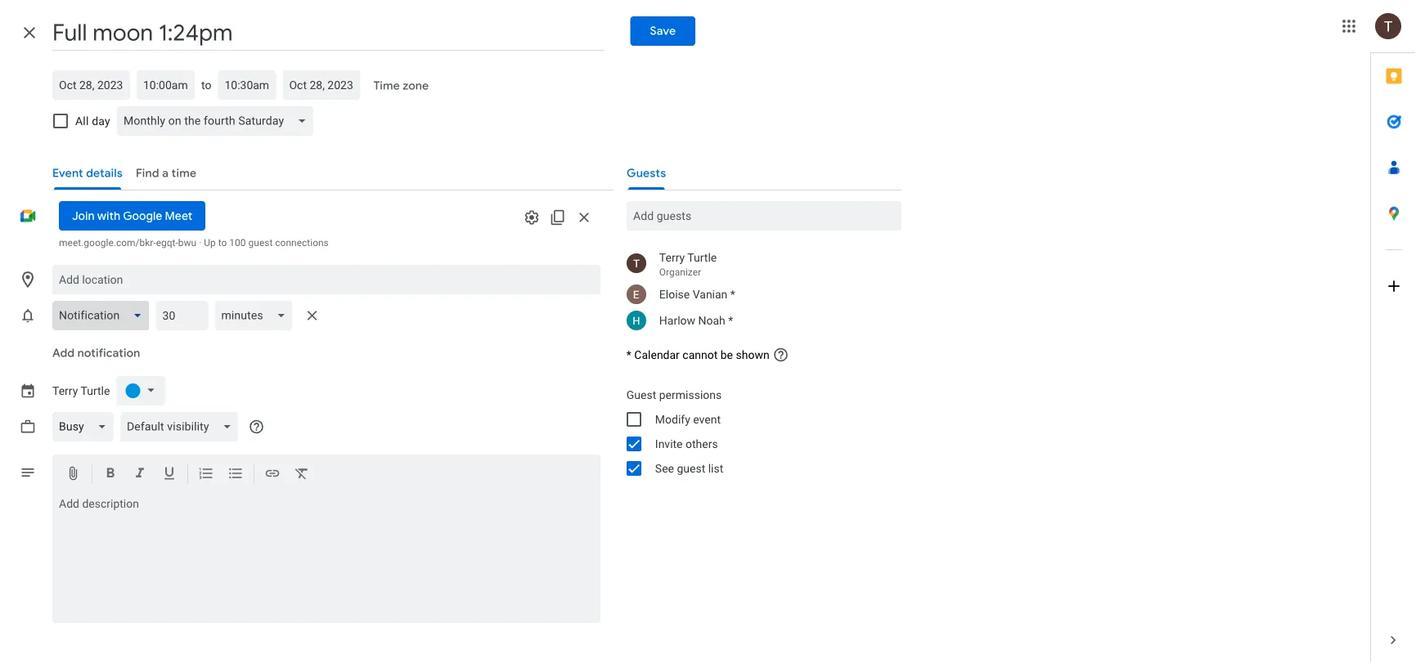 Task type: locate. For each thing, give the bounding box(es) containing it.
0 horizontal spatial terry
[[52, 384, 78, 398]]

0 vertical spatial *
[[731, 288, 735, 301]]

terry
[[659, 251, 685, 264], [52, 384, 78, 398]]

harlow noah tree item
[[614, 308, 902, 334]]

meet.google.com/bkr-egqt-bwu · up to 100 guest connections
[[59, 237, 329, 249]]

invite
[[655, 437, 683, 451]]

meet
[[165, 209, 192, 223]]

1 vertical spatial terry
[[52, 384, 78, 398]]

End time text field
[[225, 75, 270, 95]]

turtle down add notification "button" at the left bottom
[[81, 384, 110, 398]]

guest right 100
[[248, 237, 273, 249]]

* inside harlow noah tree item
[[729, 314, 733, 327]]

* right vanian
[[731, 288, 735, 301]]

cannot
[[683, 348, 718, 362]]

up
[[204, 237, 216, 249]]

harlow
[[659, 314, 696, 327]]

time zone
[[373, 79, 429, 93]]

1 vertical spatial guest
[[677, 462, 706, 475]]

1 vertical spatial to
[[218, 237, 227, 249]]

1 vertical spatial *
[[729, 314, 733, 327]]

noah
[[698, 314, 726, 327]]

add
[[52, 346, 75, 361]]

to
[[201, 78, 211, 92], [218, 237, 227, 249]]

1 horizontal spatial to
[[218, 237, 227, 249]]

bwu
[[178, 237, 197, 249]]

harlow noah *
[[659, 314, 733, 327]]

terry turtle
[[52, 384, 110, 398]]

Start time text field
[[143, 75, 188, 95]]

meet.google.com/bkr-
[[59, 237, 156, 249]]

terry down add
[[52, 384, 78, 398]]

turtle for terry turtle organizer
[[688, 251, 717, 264]]

invite others
[[655, 437, 718, 451]]

1 horizontal spatial terry
[[659, 251, 685, 264]]

permissions
[[659, 388, 722, 402]]

time zone button
[[367, 71, 435, 101]]

list
[[708, 462, 724, 475]]

* left calendar
[[627, 348, 632, 362]]

2 vertical spatial *
[[627, 348, 632, 362]]

turtle
[[688, 251, 717, 264], [81, 384, 110, 398]]

connections
[[275, 237, 329, 249]]

* right noah
[[729, 314, 733, 327]]

all day
[[75, 114, 110, 128]]

eloise
[[659, 288, 690, 301]]

insert link image
[[264, 466, 281, 485]]

tab list
[[1371, 53, 1416, 618]]

0 horizontal spatial to
[[201, 78, 211, 92]]

None field
[[117, 106, 320, 136], [52, 301, 156, 331], [215, 301, 299, 331], [52, 412, 120, 442], [120, 412, 245, 442], [117, 106, 320, 136], [52, 301, 156, 331], [215, 301, 299, 331], [52, 412, 120, 442], [120, 412, 245, 442]]

guest left list
[[677, 462, 706, 475]]

formatting options toolbar
[[52, 455, 600, 495]]

see guest list
[[655, 462, 724, 475]]

to left end time text box
[[201, 78, 211, 92]]

guest
[[248, 237, 273, 249], [677, 462, 706, 475]]

terry up organizer
[[659, 251, 685, 264]]

group containing guest permissions
[[614, 383, 902, 481]]

1 horizontal spatial turtle
[[688, 251, 717, 264]]

vanian
[[693, 288, 728, 301]]

* inside eloise vanian tree item
[[731, 288, 735, 301]]

Location text field
[[59, 265, 594, 295]]

time
[[373, 79, 400, 93]]

eloise vanian *
[[659, 288, 735, 301]]

group
[[614, 383, 902, 481]]

0 vertical spatial terry
[[659, 251, 685, 264]]

0 vertical spatial turtle
[[688, 251, 717, 264]]

* for harlow noah *
[[729, 314, 733, 327]]

Description text field
[[52, 498, 600, 620]]

turtle inside terry turtle organizer
[[688, 251, 717, 264]]

*
[[731, 288, 735, 301], [729, 314, 733, 327], [627, 348, 632, 362]]

event
[[693, 413, 721, 426]]

day
[[92, 114, 110, 128]]

0 vertical spatial guest
[[248, 237, 273, 249]]

terry inside terry turtle organizer
[[659, 251, 685, 264]]

organizer
[[659, 267, 701, 278]]

to right up
[[218, 237, 227, 249]]

add notification button
[[46, 334, 147, 373]]

join
[[72, 209, 95, 223]]

eloise vanian tree item
[[614, 281, 902, 308]]

numbered list image
[[198, 466, 214, 485]]

0 horizontal spatial turtle
[[81, 384, 110, 398]]

1 vertical spatial turtle
[[81, 384, 110, 398]]

terry for terry turtle organizer
[[659, 251, 685, 264]]

turtle up organizer
[[688, 251, 717, 264]]



Task type: describe. For each thing, give the bounding box(es) containing it.
guests invited to this event. tree
[[614, 247, 902, 334]]

Start date text field
[[59, 75, 124, 95]]

Title text field
[[52, 15, 604, 51]]

Minutes in advance for notification number field
[[162, 301, 202, 331]]

be
[[721, 348, 733, 362]]

guest
[[627, 388, 656, 402]]

remove formatting image
[[294, 466, 310, 485]]

save button
[[630, 16, 696, 46]]

guest permissions
[[627, 388, 722, 402]]

terry turtle organizer
[[659, 251, 717, 278]]

terry for terry turtle
[[52, 384, 78, 398]]

bold image
[[102, 466, 119, 485]]

modify
[[655, 413, 690, 426]]

egqt-
[[156, 237, 178, 249]]

zone
[[403, 79, 429, 93]]

notification
[[77, 346, 140, 361]]

italic image
[[132, 466, 148, 485]]

others
[[686, 437, 718, 451]]

* for eloise vanian *
[[731, 288, 735, 301]]

1 horizontal spatial guest
[[677, 462, 706, 475]]

·
[[199, 237, 202, 249]]

modify event
[[655, 413, 721, 426]]

save
[[650, 24, 676, 38]]

with
[[97, 209, 120, 223]]

turtle for terry turtle
[[81, 384, 110, 398]]

30 minutes before element
[[52, 298, 325, 334]]

End date text field
[[289, 75, 354, 95]]

* calendar cannot be shown
[[627, 348, 770, 362]]

shown
[[736, 348, 770, 362]]

join with google meet link
[[59, 201, 206, 231]]

add notification
[[52, 346, 140, 361]]

terry turtle, organizer tree item
[[614, 247, 902, 281]]

underline image
[[161, 466, 178, 485]]

see
[[655, 462, 674, 475]]

all
[[75, 114, 89, 128]]

calendar
[[634, 348, 680, 362]]

0 vertical spatial to
[[201, 78, 211, 92]]

join with google meet
[[72, 209, 192, 223]]

google
[[123, 209, 162, 223]]

bulleted list image
[[227, 466, 244, 485]]

Guests text field
[[633, 201, 895, 231]]

100
[[229, 237, 246, 249]]

0 horizontal spatial guest
[[248, 237, 273, 249]]



Task type: vqa. For each thing, say whether or not it's contained in the screenshot.
NOTIFICATIONS
no



